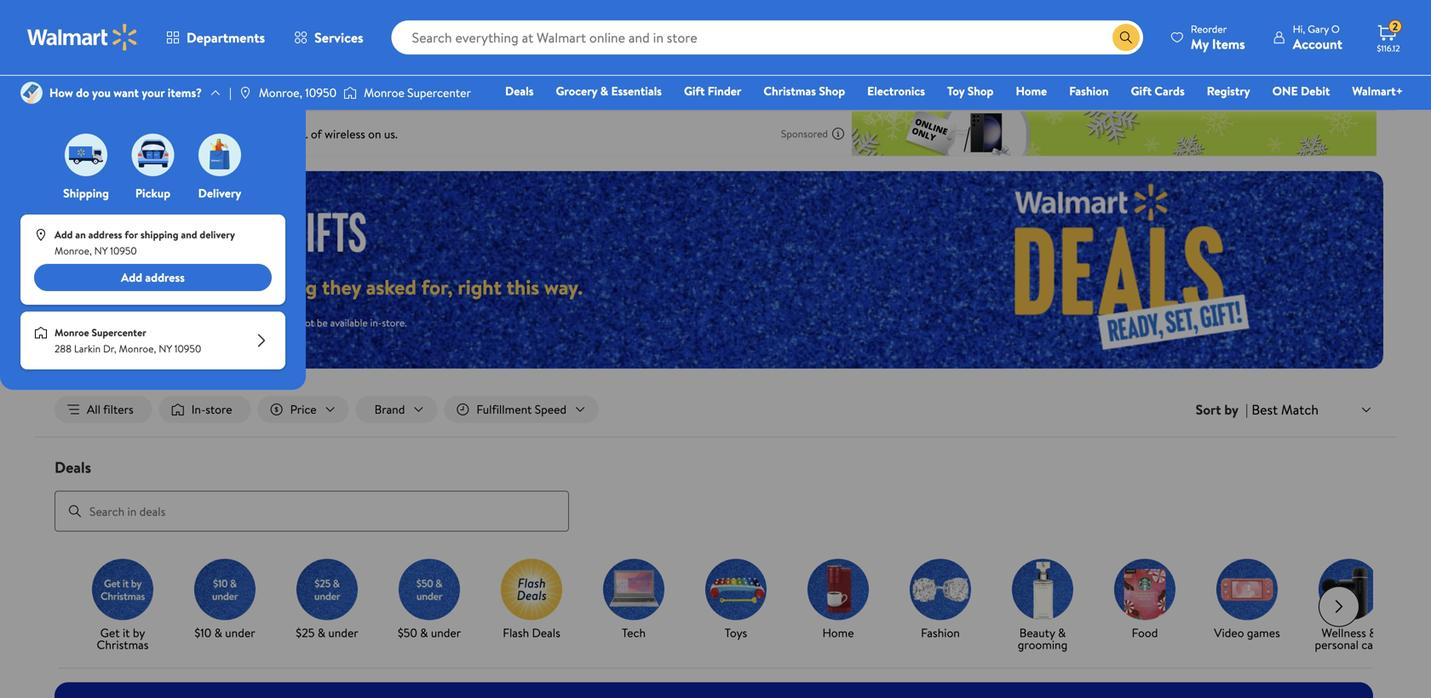 Task type: vqa. For each thing, say whether or not it's contained in the screenshot.
of inside Now $43.99 $89.99 Christmas Gift Sets for Women - 24 Pcs Set of Advent Calendar 2023, Bath and Body Spa Gift Box for Holiday
no



Task type: describe. For each thing, give the bounding box(es) containing it.
 image for monroe, 10950
[[238, 86, 252, 100]]

0 horizontal spatial walmart black friday deals for days image
[[68, 210, 382, 252]]

0 vertical spatial |
[[229, 84, 232, 101]]

in-store button
[[159, 396, 251, 424]]

Walmart Site-Wide search field
[[392, 20, 1143, 55]]

wellness & personal care link
[[1305, 559, 1394, 655]]

supercenter for monroe supercenter
[[407, 84, 471, 101]]

add for add an address for shipping and delivery monroe, ny 10950
[[55, 228, 73, 242]]

food
[[1132, 625, 1158, 642]]

supplies
[[95, 315, 130, 330]]

one debit
[[1273, 83, 1330, 99]]

0 vertical spatial fashion
[[1069, 83, 1109, 99]]

walmart image
[[27, 24, 138, 51]]

0 horizontal spatial christmas
[[97, 637, 149, 654]]

registry
[[1207, 83, 1251, 99]]

toy
[[948, 83, 965, 99]]

want
[[114, 84, 139, 101]]

address inside button
[[145, 269, 185, 286]]

do
[[76, 84, 89, 101]]

you
[[92, 84, 111, 101]]

they
[[322, 273, 361, 301]]

no
[[153, 315, 166, 330]]

under for $50 & under
[[431, 625, 461, 642]]

shipping button
[[61, 130, 111, 202]]

flash deals
[[503, 625, 560, 642]]

deals inside deals search field
[[55, 457, 91, 479]]

tech
[[622, 625, 646, 642]]

& for $25
[[318, 625, 325, 642]]

one
[[1273, 83, 1298, 99]]

all filters
[[87, 401, 134, 418]]

hi,
[[1293, 22, 1306, 36]]

beauty & grooming link
[[999, 559, 1087, 655]]

monroe supercenter 288 larkin dr, monroe, ny 10950
[[55, 326, 201, 356]]

toy shop
[[948, 83, 994, 99]]

home image
[[808, 559, 869, 621]]

cards
[[1155, 83, 1185, 99]]

address inside add an address for shipping and delivery monroe, ny 10950
[[88, 228, 122, 242]]

essentials
[[611, 83, 662, 99]]

walmart+
[[1352, 83, 1403, 99]]

1 horizontal spatial walmart black friday deals for days image
[[897, 171, 1384, 369]]

games
[[1247, 625, 1280, 642]]

pickup
[[135, 185, 171, 202]]

while supplies last. no rain checks. select items may not be available in-store.
[[68, 315, 407, 330]]

registry link
[[1199, 82, 1258, 100]]

this
[[507, 273, 539, 301]]

your
[[142, 84, 165, 101]]

video games link
[[1203, 559, 1292, 643]]

o
[[1332, 22, 1340, 36]]

1 horizontal spatial home link
[[1008, 82, 1055, 100]]

supercenter for monroe supercenter 288 larkin dr, monroe, ny 10950
[[92, 326, 146, 340]]

sort
[[1196, 401, 1221, 419]]

1 horizontal spatial fashion link
[[1062, 82, 1117, 100]]

gift cards
[[1131, 83, 1185, 99]]

flash deals image
[[501, 559, 562, 621]]

2
[[1393, 19, 1398, 34]]

for
[[125, 228, 138, 242]]

filters
[[103, 401, 134, 418]]

gift finder link
[[676, 82, 749, 100]]

& for beauty
[[1058, 625, 1066, 642]]

shop food image
[[1114, 559, 1176, 621]]

$25
[[296, 625, 315, 642]]

$10 & under link
[[181, 559, 269, 643]]

christmas shop
[[764, 83, 845, 99]]

asked
[[366, 273, 417, 301]]

monroe, inside monroe supercenter 288 larkin dr, monroe, ny 10950
[[119, 342, 156, 356]]

delivery
[[200, 228, 235, 242]]

delivery button
[[195, 130, 245, 202]]

0 horizontal spatial home link
[[794, 559, 883, 643]]

add an address for shipping and delivery monroe, ny 10950
[[55, 228, 235, 258]]

 image for monroe supercenter
[[343, 84, 357, 101]]

may
[[279, 315, 297, 330]]

in-store
[[191, 401, 232, 418]]

toy shop link
[[940, 82, 1002, 100]]

& for $10
[[214, 625, 222, 642]]

for,
[[421, 273, 453, 301]]

an
[[75, 228, 86, 242]]

$25 & under
[[296, 625, 358, 642]]

gary
[[1308, 22, 1329, 36]]

add for add address
[[121, 269, 142, 286]]

10950 inside add an address for shipping and delivery monroe, ny 10950
[[110, 244, 137, 258]]

on
[[194, 273, 216, 301]]

Search search field
[[392, 20, 1143, 55]]

wellness & personal care
[[1315, 625, 1384, 654]]

select
[[222, 315, 250, 330]]

$10 & under
[[195, 625, 255, 642]]

| inside sort and filter section element
[[1246, 401, 1249, 419]]

account
[[1293, 35, 1343, 53]]

monroe, inside add an address for shipping and delivery monroe, ny 10950
[[55, 244, 92, 258]]

christmas shop link
[[756, 82, 853, 100]]

walmart+ link
[[1345, 82, 1411, 100]]

while
[[68, 315, 93, 330]]

items
[[252, 315, 276, 330]]

how do you want your items?
[[49, 84, 202, 101]]

electronics
[[867, 83, 925, 99]]

$50 & under
[[398, 625, 461, 642]]



Task type: locate. For each thing, give the bounding box(es) containing it.
shop video games. image
[[1217, 559, 1278, 621]]

under right $25
[[328, 625, 358, 642]]

2 gift from the left
[[1131, 83, 1152, 99]]

1 horizontal spatial 10950
[[174, 342, 201, 356]]

food link
[[1101, 559, 1189, 643]]

add inside add an address for shipping and delivery monroe, ny 10950
[[55, 228, 73, 242]]

1 vertical spatial ny
[[159, 342, 172, 356]]

 image inside "shipping" button
[[65, 134, 107, 176]]

0 vertical spatial home link
[[1008, 82, 1055, 100]]

under for $25 & under
[[328, 625, 358, 642]]

shop toys. image
[[705, 559, 767, 621]]

1 gift from the left
[[684, 83, 705, 99]]

1 horizontal spatial under
[[328, 625, 358, 642]]

home down home image
[[823, 625, 854, 642]]

shop beauty and grooming. image
[[1012, 559, 1074, 621]]

& right the $10
[[214, 625, 222, 642]]

1 horizontal spatial gift
[[1131, 83, 1152, 99]]

flash deals link
[[487, 559, 576, 643]]

0 horizontal spatial 10950
[[110, 244, 137, 258]]

fashion image
[[910, 559, 971, 621]]

in-
[[370, 315, 382, 330]]

all
[[87, 401, 101, 418]]

personal
[[1315, 637, 1359, 654]]

care
[[1362, 637, 1384, 654]]

get gifts in time for christmas. image
[[92, 559, 153, 621]]

0 horizontal spatial |
[[229, 84, 232, 101]]

store.
[[382, 315, 407, 330]]

store
[[206, 401, 232, 418]]

items
[[1212, 35, 1245, 53]]

ny down no
[[159, 342, 172, 356]]

monroe inside monroe supercenter 288 larkin dr, monroe, ny 10950
[[55, 326, 89, 340]]

monroe down services dropdown button
[[364, 84, 405, 101]]

how
[[49, 84, 73, 101]]

walmart black friday deals for days image
[[897, 171, 1384, 369], [68, 210, 382, 252]]

get it by christmas link
[[78, 559, 167, 655]]

deals link
[[498, 82, 541, 100]]

 image left "an"
[[34, 228, 48, 242]]

10950 down services dropdown button
[[305, 84, 337, 101]]

gift left "finder"
[[684, 83, 705, 99]]

1 horizontal spatial shop
[[968, 83, 994, 99]]

fashion link
[[1062, 82, 1117, 100], [896, 559, 985, 643]]

debit
[[1301, 83, 1330, 99]]

| right sort
[[1246, 401, 1249, 419]]

by inside sort and filter section element
[[1225, 401, 1239, 419]]

supercenter inside monroe supercenter 288 larkin dr, monroe, ny 10950
[[92, 326, 146, 340]]

2 vertical spatial deals
[[532, 625, 560, 642]]

video games
[[1214, 625, 1280, 642]]

0 vertical spatial add
[[55, 228, 73, 242]]

0 horizontal spatial by
[[133, 625, 145, 642]]

rain
[[168, 315, 185, 330]]

monroe for monroe supercenter
[[364, 84, 405, 101]]

monroe supercenter
[[364, 84, 471, 101]]

0 vertical spatial monroe,
[[259, 84, 302, 101]]

home link
[[1008, 82, 1055, 100], [794, 559, 883, 643]]

supercenter up 'dr,'
[[92, 326, 146, 340]]

under right the $10
[[225, 625, 255, 642]]

1 vertical spatial home link
[[794, 559, 883, 643]]

1 horizontal spatial fashion
[[1069, 83, 1109, 99]]

deals right flash
[[532, 625, 560, 642]]

shop twenty-five dollars and under. image
[[297, 559, 358, 621]]

hi, gary o account
[[1293, 22, 1343, 53]]

2 horizontal spatial under
[[431, 625, 461, 642]]

shop fifty dollars and under. image
[[399, 559, 460, 621]]

toys link
[[692, 559, 780, 643]]

0 horizontal spatial ny
[[94, 244, 108, 258]]

& right grocery at top left
[[600, 83, 608, 99]]

monroe, down services dropdown button
[[259, 84, 302, 101]]

reorder
[[1191, 22, 1227, 36]]

last.
[[133, 315, 150, 330]]

1 horizontal spatial |
[[1246, 401, 1249, 419]]

deals inside deals link
[[505, 83, 534, 99]]

deals inside the flash deals "link"
[[532, 625, 560, 642]]

shop up sponsored
[[819, 83, 845, 99]]

by right it
[[133, 625, 145, 642]]

1 vertical spatial supercenter
[[92, 326, 146, 340]]

under for $10 & under
[[225, 625, 255, 642]]

grocery & essentials
[[556, 83, 662, 99]]

0 vertical spatial 10950
[[305, 84, 337, 101]]

add left "an"
[[55, 228, 73, 242]]

Search in deals search field
[[55, 491, 569, 532]]

 image for shipping
[[65, 134, 107, 176]]

1 vertical spatial christmas
[[97, 637, 149, 654]]

way.
[[544, 273, 583, 301]]

by right sort
[[1225, 401, 1239, 419]]

beauty
[[1020, 625, 1055, 642]]

0 vertical spatial fashion link
[[1062, 82, 1117, 100]]

1 horizontal spatial add
[[121, 269, 142, 286]]

& inside wellness & personal care
[[1369, 625, 1377, 642]]

1 under from the left
[[225, 625, 255, 642]]

 image left the while at the left
[[34, 326, 48, 340]]

1 horizontal spatial supercenter
[[407, 84, 471, 101]]

10950 down for
[[110, 244, 137, 258]]

wellness
[[1322, 625, 1367, 642]]

 image for delivery
[[199, 134, 241, 176]]

my
[[1191, 35, 1209, 53]]

deals up search icon
[[55, 457, 91, 479]]

1 vertical spatial by
[[133, 625, 145, 642]]

shop right toy
[[968, 83, 994, 99]]

grocery
[[556, 83, 597, 99]]

 image
[[20, 82, 43, 104], [343, 84, 357, 101], [34, 326, 48, 340]]

0 horizontal spatial home
[[823, 625, 854, 642]]

1 vertical spatial add
[[121, 269, 142, 286]]

search image
[[68, 505, 82, 519]]

 image for pickup
[[132, 134, 174, 176]]

checks.
[[187, 315, 220, 330]]

under
[[225, 625, 255, 642], [328, 625, 358, 642], [431, 625, 461, 642]]

0 horizontal spatial gift
[[684, 83, 705, 99]]

deals
[[505, 83, 534, 99], [55, 457, 91, 479], [532, 625, 560, 642]]

gift finder
[[684, 83, 742, 99]]

0 vertical spatial ny
[[94, 244, 108, 258]]

0 vertical spatial address
[[88, 228, 122, 242]]

under right $50
[[431, 625, 461, 642]]

gift inside "link"
[[684, 83, 705, 99]]

& for $50
[[420, 625, 428, 642]]

 image up shipping
[[65, 134, 107, 176]]

one debit link
[[1265, 82, 1338, 100]]

Deals search field
[[34, 457, 1397, 532]]

savings
[[124, 273, 189, 301]]

shop for christmas shop
[[819, 83, 845, 99]]

flash
[[503, 625, 529, 642]]

gift for gift cards
[[1131, 83, 1152, 99]]

address right "an"
[[88, 228, 122, 242]]

fashion left 'gift cards' link in the right of the page
[[1069, 83, 1109, 99]]

monroe, down "an"
[[55, 244, 92, 258]]

major
[[68, 273, 120, 301]]

0 horizontal spatial fashion
[[921, 625, 960, 642]]

0 horizontal spatial monroe
[[55, 326, 89, 340]]

3 under from the left
[[431, 625, 461, 642]]

ny inside add an address for shipping and delivery monroe, ny 10950
[[94, 244, 108, 258]]

christmas
[[764, 83, 816, 99], [97, 637, 149, 654]]

& right $50
[[420, 625, 428, 642]]

fashion down fashion image
[[921, 625, 960, 642]]

& for wellness
[[1369, 625, 1377, 642]]

 image inside pickup button
[[132, 134, 174, 176]]

1 vertical spatial 10950
[[110, 244, 137, 258]]

1 horizontal spatial ny
[[159, 342, 172, 356]]

shop for toy shop
[[968, 83, 994, 99]]

$50
[[398, 625, 417, 642]]

monroe,
[[259, 84, 302, 101], [55, 244, 92, 258], [119, 342, 156, 356]]

shop
[[819, 83, 845, 99], [968, 83, 994, 99]]

2 vertical spatial 10950
[[174, 342, 201, 356]]

fashion
[[1069, 83, 1109, 99], [921, 625, 960, 642]]

and
[[181, 228, 197, 242]]

0 horizontal spatial add
[[55, 228, 73, 242]]

0 horizontal spatial shop
[[819, 83, 845, 99]]

 image left how
[[20, 82, 43, 104]]

monroe, 10950
[[259, 84, 337, 101]]

2 vertical spatial monroe,
[[119, 342, 156, 356]]

0 vertical spatial supercenter
[[407, 84, 471, 101]]

2 shop from the left
[[968, 83, 994, 99]]

& right $25
[[318, 625, 325, 642]]

monroe up 288 on the left of the page
[[55, 326, 89, 340]]

shop ten dollars and under. image
[[194, 559, 256, 621]]

 image right monroe, 10950
[[343, 84, 357, 101]]

1 horizontal spatial by
[[1225, 401, 1239, 419]]

 image up delivery
[[199, 134, 241, 176]]

shop tech. image
[[603, 559, 665, 621]]

2 horizontal spatial monroe,
[[259, 84, 302, 101]]

0 horizontal spatial under
[[225, 625, 255, 642]]

christmas up sponsored
[[764, 83, 816, 99]]

next slide for chipmodulewithimages list image
[[1319, 587, 1360, 628]]

add inside add address button
[[121, 269, 142, 286]]

beauty & grooming
[[1018, 625, 1068, 654]]

delivery
[[198, 185, 241, 202]]

monroe for monroe supercenter 288 larkin dr, monroe, ny 10950
[[55, 326, 89, 340]]

1 horizontal spatial home
[[1016, 83, 1047, 99]]

0 vertical spatial monroe
[[364, 84, 405, 101]]

1 vertical spatial |
[[1246, 401, 1249, 419]]

1 horizontal spatial address
[[145, 269, 185, 286]]

0 vertical spatial by
[[1225, 401, 1239, 419]]

0 horizontal spatial fashion link
[[896, 559, 985, 643]]

10950 down rain
[[174, 342, 201, 356]]

|
[[229, 84, 232, 101], [1246, 401, 1249, 419]]

services button
[[280, 17, 378, 58]]

1 horizontal spatial monroe,
[[119, 342, 156, 356]]

1 vertical spatial monroe,
[[55, 244, 92, 258]]

1 shop from the left
[[819, 83, 845, 99]]

 image
[[238, 86, 252, 100], [65, 134, 107, 176], [132, 134, 174, 176], [199, 134, 241, 176], [34, 228, 48, 242]]

pickup button
[[128, 130, 178, 202]]

10950 inside monroe supercenter 288 larkin dr, monroe, ny 10950
[[174, 342, 201, 356]]

ny up major
[[94, 244, 108, 258]]

 image left monroe, 10950
[[238, 86, 252, 100]]

add down add an address for shipping and delivery monroe, ny 10950 at the top left of the page
[[121, 269, 142, 286]]

available
[[330, 315, 368, 330]]

0 vertical spatial christmas
[[764, 83, 816, 99]]

 image inside delivery button
[[199, 134, 241, 176]]

0 vertical spatial home
[[1016, 83, 1047, 99]]

deals left grocery at top left
[[505, 83, 534, 99]]

reorder my items
[[1191, 22, 1245, 53]]

 image up the pickup
[[132, 134, 174, 176]]

0 horizontal spatial monroe,
[[55, 244, 92, 258]]

address down add an address for shipping and delivery monroe, ny 10950 at the top left of the page
[[145, 269, 185, 286]]

supercenter left deals link
[[407, 84, 471, 101]]

search icon image
[[1119, 31, 1133, 44]]

ny inside monroe supercenter 288 larkin dr, monroe, ny 10950
[[159, 342, 172, 356]]

larkin
[[74, 342, 101, 356]]

video
[[1214, 625, 1244, 642]]

sort and filter section element
[[34, 383, 1397, 437]]

major savings on everything they asked for, right this way.
[[68, 273, 583, 301]]

& right wellness
[[1369, 625, 1377, 642]]

& for grocery
[[600, 83, 608, 99]]

shop wellness and self-care. image
[[1319, 559, 1380, 621]]

services
[[314, 28, 364, 47]]

1 horizontal spatial christmas
[[764, 83, 816, 99]]

home right toy shop
[[1016, 83, 1047, 99]]

monroe, down last.
[[119, 342, 156, 356]]

not
[[299, 315, 314, 330]]

0 horizontal spatial supercenter
[[92, 326, 146, 340]]

& inside the beauty & grooming
[[1058, 625, 1066, 642]]

1 vertical spatial fashion link
[[896, 559, 985, 643]]

it
[[123, 625, 130, 642]]

departments button
[[152, 17, 280, 58]]

1 vertical spatial deals
[[55, 457, 91, 479]]

gift left cards
[[1131, 83, 1152, 99]]

1 vertical spatial home
[[823, 625, 854, 642]]

1 vertical spatial address
[[145, 269, 185, 286]]

2 under from the left
[[328, 625, 358, 642]]

toys
[[725, 625, 747, 642]]

0 vertical spatial deals
[[505, 83, 534, 99]]

0 horizontal spatial address
[[88, 228, 122, 242]]

288
[[55, 342, 72, 356]]

10950
[[305, 84, 337, 101], [110, 244, 137, 258], [174, 342, 201, 356]]

shipping
[[140, 228, 178, 242]]

items?
[[168, 84, 202, 101]]

grocery & essentials link
[[548, 82, 670, 100]]

add address button
[[34, 264, 272, 291]]

| right items?
[[229, 84, 232, 101]]

everything
[[221, 273, 317, 301]]

by inside get it by christmas
[[133, 625, 145, 642]]

2 horizontal spatial 10950
[[305, 84, 337, 101]]

add address
[[121, 269, 185, 286]]

$10
[[195, 625, 212, 642]]

monroe
[[364, 84, 405, 101], [55, 326, 89, 340]]

supercenter
[[407, 84, 471, 101], [92, 326, 146, 340]]

1 horizontal spatial monroe
[[364, 84, 405, 101]]

all filters button
[[55, 396, 152, 424]]

&
[[600, 83, 608, 99], [214, 625, 222, 642], [318, 625, 325, 642], [420, 625, 428, 642], [1058, 625, 1066, 642], [1369, 625, 1377, 642]]

1 vertical spatial monroe
[[55, 326, 89, 340]]

christmas down get gifts in time for christmas. 'image'
[[97, 637, 149, 654]]

& right the beauty
[[1058, 625, 1066, 642]]

 image for how do you want your items?
[[20, 82, 43, 104]]

gift for gift finder
[[684, 83, 705, 99]]

1 vertical spatial fashion
[[921, 625, 960, 642]]



